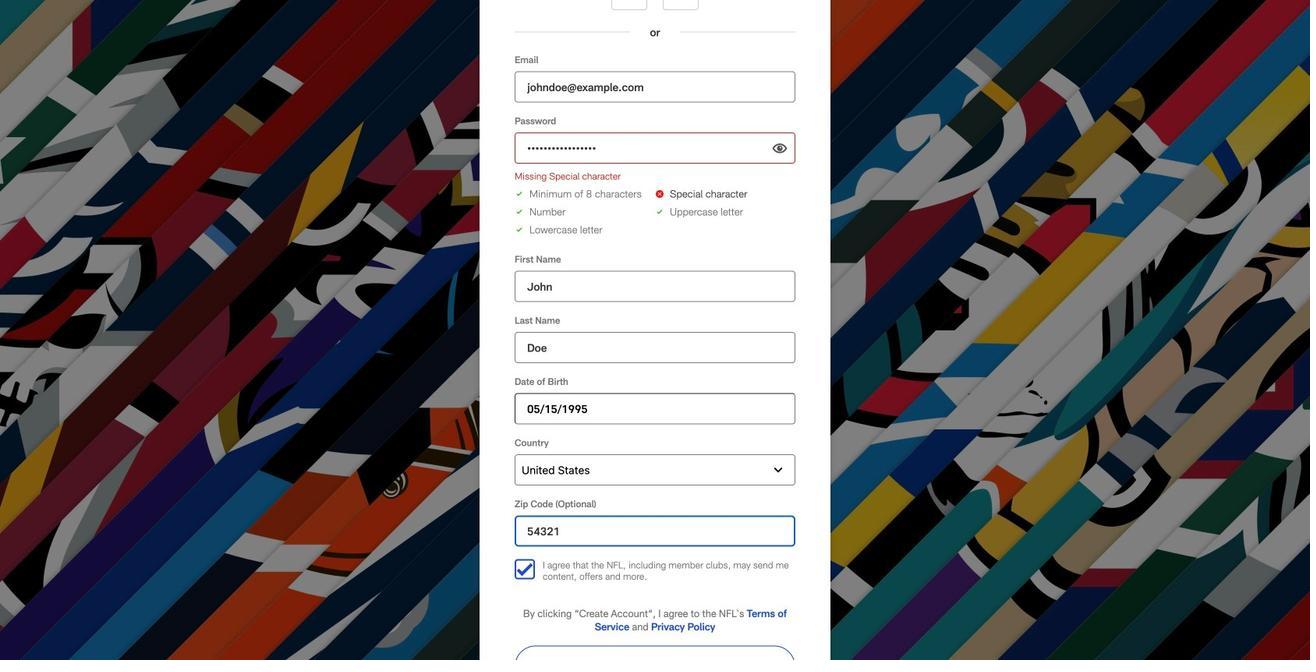 Task type: locate. For each thing, give the bounding box(es) containing it.
check simple element
[[515, 189, 524, 199], [515, 207, 524, 217], [655, 207, 664, 217], [515, 225, 524, 235], [511, 556, 539, 583]]

alert
[[515, 164, 796, 183]]

Enter email address email field
[[515, 71, 796, 103]]

Enter first name text field
[[515, 271, 796, 302]]

Enter last name text field
[[515, 332, 796, 363]]

Enter zip code text field
[[515, 516, 796, 547]]



Task type: vqa. For each thing, say whether or not it's contained in the screenshot.
Tab
no



Task type: describe. For each thing, give the bounding box(es) containing it.
Enter password password field
[[515, 133, 796, 164]]

failure element
[[655, 189, 664, 199]]

visibility on element
[[771, 139, 789, 158]]



